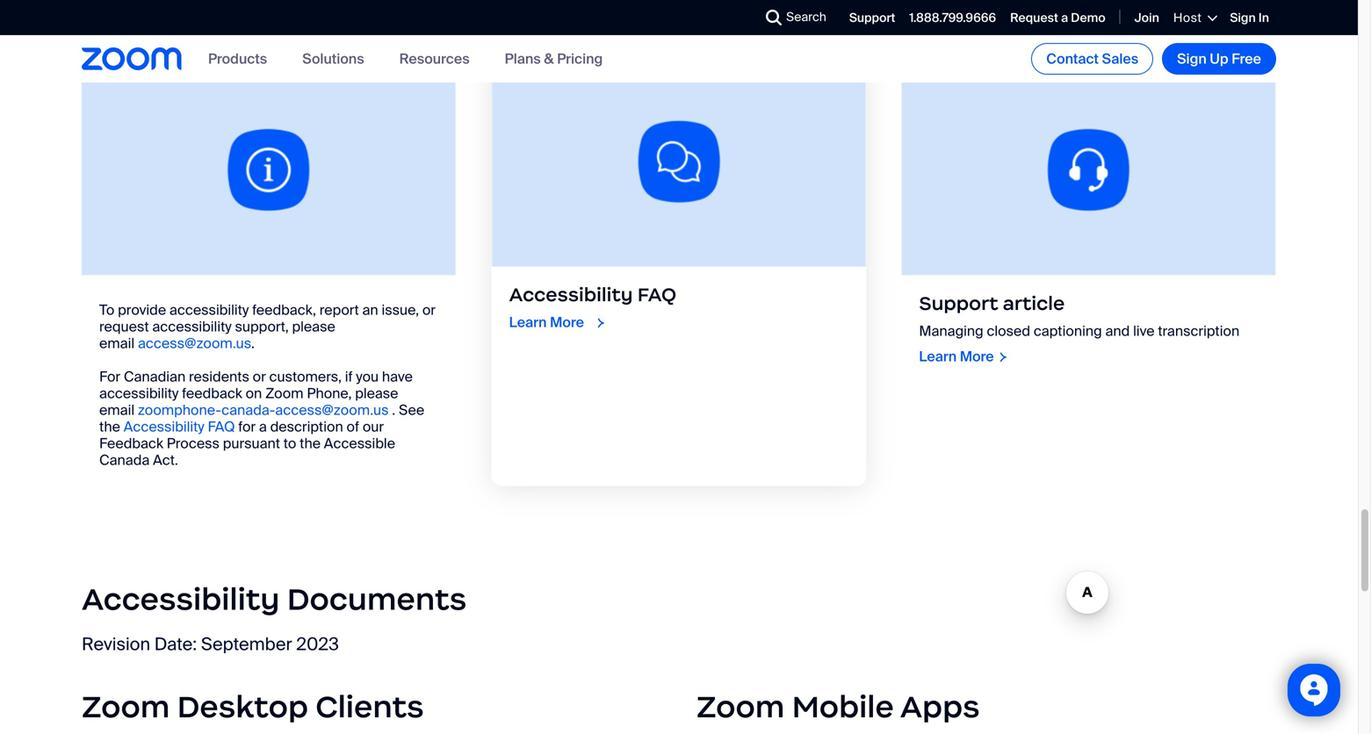 Task type: locate. For each thing, give the bounding box(es) containing it.
contact sales link
[[1032, 43, 1154, 75]]

support
[[850, 10, 896, 26], [920, 292, 999, 316]]

zoom inside for canadian residents or customers, if you have accessibility feedback on zoom phone, please email
[[265, 385, 304, 403]]

0 vertical spatial faq
[[638, 283, 677, 307]]

resources
[[400, 50, 470, 68]]

1 vertical spatial please
[[355, 385, 399, 403]]

1.888.799.9666 link
[[910, 10, 997, 26]]

or
[[423, 301, 436, 320], [253, 368, 266, 386]]

desktop
[[177, 688, 308, 726]]

learn inside support article managing closed captioning and live transcription learn more
[[920, 348, 957, 366]]

canadian
[[124, 368, 186, 386]]

0 horizontal spatial support
[[850, 10, 896, 26]]

1 vertical spatial .
[[392, 401, 396, 420]]

a
[[1062, 10, 1069, 26], [259, 418, 267, 437]]

support up managing
[[920, 292, 999, 316]]

0 horizontal spatial more
[[550, 313, 584, 332]]

an
[[362, 301, 378, 320]]

email inside 'to provide accessibility feedback, report an issue, or request accessibility support, please email'
[[99, 335, 135, 353]]

accessibility up feedback
[[99, 385, 179, 403]]

1 vertical spatial or
[[253, 368, 266, 386]]

accessibility faq link
[[124, 418, 235, 437]]

sign in
[[1231, 10, 1270, 26]]

please up customers,
[[292, 318, 336, 336]]

2023
[[296, 634, 339, 656]]

0 vertical spatial please
[[292, 318, 336, 336]]

0 vertical spatial email
[[99, 335, 135, 353]]

faq inside accessibility faq learn more
[[638, 283, 677, 307]]

search image
[[766, 10, 782, 25], [766, 10, 782, 25]]

the inside 'for a description of our feedback process pursuant to the accessible canada act.'
[[300, 435, 321, 453]]

learn
[[509, 313, 547, 332], [920, 348, 957, 366]]

a left demo
[[1062, 10, 1069, 26]]

the up canada
[[99, 418, 120, 437]]

2 vertical spatial accessibility
[[82, 581, 280, 619]]

documents
[[287, 581, 467, 619]]

zoom
[[265, 385, 304, 403], [82, 688, 170, 726], [697, 688, 785, 726]]

request a demo link
[[1011, 10, 1106, 26]]

1 vertical spatial more
[[960, 348, 995, 366]]

0 horizontal spatial or
[[253, 368, 266, 386]]

sign for sign up free
[[1178, 50, 1207, 68]]

1 horizontal spatial or
[[423, 301, 436, 320]]

faq
[[638, 283, 677, 307], [208, 418, 235, 437]]

1 horizontal spatial the
[[300, 435, 321, 453]]

1 horizontal spatial .
[[392, 401, 396, 420]]

0 horizontal spatial zoom
[[82, 688, 170, 726]]

sign
[[1231, 10, 1256, 26], [1178, 50, 1207, 68]]

canada-
[[222, 401, 275, 420]]

email up 'for' in the left of the page
[[99, 335, 135, 353]]

sign for sign in
[[1231, 10, 1256, 26]]

accessibility for accessibility faq
[[124, 418, 205, 437]]

1 horizontal spatial learn
[[920, 348, 957, 366]]

1 horizontal spatial sign
[[1231, 10, 1256, 26]]

please inside for canadian residents or customers, if you have accessibility feedback on zoom phone, please email
[[355, 385, 399, 403]]

support right the search
[[850, 10, 896, 26]]

1 vertical spatial access@zoom.us
[[275, 401, 389, 420]]

support for support
[[850, 10, 896, 26]]

.
[[251, 335, 255, 353], [392, 401, 396, 420]]

0 vertical spatial a
[[1062, 10, 1069, 26]]

1 vertical spatial sign
[[1178, 50, 1207, 68]]

access@zoom.us down if on the left bottom
[[275, 401, 389, 420]]

accessibility inside for canadian residents or customers, if you have accessibility feedback on zoom phone, please email
[[99, 385, 179, 403]]

2 horizontal spatial zoom
[[697, 688, 785, 726]]

or right issue,
[[423, 301, 436, 320]]

learn inside accessibility faq learn more
[[509, 313, 547, 332]]

faq for accessibility faq learn more
[[638, 283, 677, 307]]

0 vertical spatial sign
[[1231, 10, 1256, 26]]

1 vertical spatial support
[[920, 292, 999, 316]]

clients
[[316, 688, 424, 726]]

0 vertical spatial support
[[850, 10, 896, 26]]

sign left up at the right
[[1178, 50, 1207, 68]]

a right the for
[[259, 418, 267, 437]]

0 vertical spatial accessibility
[[509, 283, 633, 307]]

feedback,
[[252, 301, 316, 320]]

issue,
[[382, 301, 419, 320]]

support link
[[850, 10, 896, 26]]

0 horizontal spatial .
[[251, 335, 255, 353]]

sales
[[1103, 50, 1139, 68]]

0 vertical spatial or
[[423, 301, 436, 320]]

faq logo image
[[492, 56, 867, 267]]

1 horizontal spatial a
[[1062, 10, 1069, 26]]

article
[[1003, 292, 1065, 316]]

in
[[1259, 10, 1270, 26]]

0 vertical spatial .
[[251, 335, 255, 353]]

please right if on the left bottom
[[355, 385, 399, 403]]

0 horizontal spatial faq
[[208, 418, 235, 437]]

you
[[356, 368, 379, 386]]

access@zoom.us
[[138, 335, 251, 353], [275, 401, 389, 420]]

0 vertical spatial more
[[550, 313, 584, 332]]

more inside support article managing closed captioning and live transcription learn more
[[960, 348, 995, 366]]

feedback
[[99, 435, 163, 453]]

support inside support article managing closed captioning and live transcription learn more
[[920, 292, 999, 316]]

report
[[320, 301, 359, 320]]

0 horizontal spatial the
[[99, 418, 120, 437]]

0 horizontal spatial sign
[[1178, 50, 1207, 68]]

support,
[[235, 318, 289, 336]]

please
[[292, 318, 336, 336], [355, 385, 399, 403]]

zoom for zoom desktop clients
[[82, 688, 170, 726]]

accessibility for accessibility faq learn more
[[509, 283, 633, 307]]

or up zoomphone-canada-access@zoom.us
[[253, 368, 266, 386]]

1 horizontal spatial support
[[920, 292, 999, 316]]

captioning
[[1034, 322, 1103, 341]]

a inside 'for a description of our feedback process pursuant to the accessible canada act.'
[[259, 418, 267, 437]]

. down 'feedback,'
[[251, 335, 255, 353]]

1 horizontal spatial zoom
[[265, 385, 304, 403]]

and
[[1106, 322, 1130, 341]]

2 email from the top
[[99, 401, 135, 420]]

contact
[[1047, 50, 1099, 68]]

0 horizontal spatial a
[[259, 418, 267, 437]]

email down 'for' in the left of the page
[[99, 401, 135, 420]]

1 horizontal spatial more
[[960, 348, 995, 366]]

. left see
[[392, 401, 396, 420]]

support article managing closed captioning and live transcription learn more
[[920, 292, 1240, 366]]

plans
[[505, 50, 541, 68]]

0 horizontal spatial access@zoom.us
[[138, 335, 251, 353]]

support for support article managing closed captioning and live transcription learn more
[[920, 292, 999, 316]]

1 vertical spatial learn
[[920, 348, 957, 366]]

more
[[550, 313, 584, 332], [960, 348, 995, 366]]

1 vertical spatial email
[[99, 401, 135, 420]]

sign in link
[[1231, 10, 1270, 26]]

accessibility inside accessibility faq learn more
[[509, 283, 633, 307]]

accessible
[[324, 435, 395, 453]]

1 vertical spatial a
[[259, 418, 267, 437]]

1 horizontal spatial please
[[355, 385, 399, 403]]

to
[[99, 301, 115, 320]]

products button
[[208, 50, 267, 68]]

1 horizontal spatial faq
[[638, 283, 677, 307]]

the right to
[[300, 435, 321, 453]]

accessibility for accessibility documents
[[82, 581, 280, 619]]

0 vertical spatial learn
[[509, 313, 547, 332]]

more inside accessibility faq learn more
[[550, 313, 584, 332]]

access@zoom.us up residents
[[138, 335, 251, 353]]

0 horizontal spatial please
[[292, 318, 336, 336]]

accessibility up access@zoom.us .
[[170, 301, 249, 320]]

our
[[363, 418, 384, 437]]

1 vertical spatial accessibility
[[124, 418, 205, 437]]

accessibility
[[509, 283, 633, 307], [124, 418, 205, 437], [82, 581, 280, 619]]

1 email from the top
[[99, 335, 135, 353]]

the
[[99, 418, 120, 437], [300, 435, 321, 453]]

email
[[99, 335, 135, 353], [99, 401, 135, 420]]

1 vertical spatial faq
[[208, 418, 235, 437]]

process
[[167, 435, 220, 453]]

information logo image
[[82, 65, 457, 276]]

host button
[[1174, 10, 1217, 26]]

accessibility
[[170, 301, 249, 320], [152, 318, 232, 336], [99, 385, 179, 403]]

sign left in
[[1231, 10, 1256, 26]]

0 horizontal spatial learn
[[509, 313, 547, 332]]



Task type: vqa. For each thing, say whether or not it's contained in the screenshot.
FAQ
yes



Task type: describe. For each thing, give the bounding box(es) containing it.
. see the
[[99, 401, 425, 437]]

managing
[[920, 322, 984, 341]]

feedback
[[182, 385, 242, 403]]

apps
[[901, 688, 980, 726]]

solutions
[[302, 50, 364, 68]]

email inside for canadian residents or customers, if you have accessibility feedback on zoom phone, please email
[[99, 401, 135, 420]]

access@zoom.us .
[[138, 335, 255, 353]]

join link
[[1135, 10, 1160, 26]]

zoomphone-canada-access@zoom.us
[[138, 401, 392, 420]]

zoom logo image
[[82, 48, 182, 70]]

have
[[382, 368, 413, 386]]

for
[[238, 418, 256, 437]]

zoom mobile apps
[[697, 688, 980, 726]]

a for demo
[[1062, 10, 1069, 26]]

pursuant
[[223, 435, 280, 453]]

0 vertical spatial access@zoom.us
[[138, 335, 251, 353]]

. inside the . see the
[[392, 401, 396, 420]]

a for description
[[259, 418, 267, 437]]

accessibility faq
[[124, 418, 235, 437]]

zoom for zoom mobile apps
[[697, 688, 785, 726]]

&
[[544, 50, 554, 68]]

resources button
[[400, 50, 470, 68]]

act.
[[153, 451, 178, 470]]

request
[[1011, 10, 1059, 26]]

zoomphone-canada-access@zoom.us link
[[138, 401, 392, 420]]

of
[[347, 418, 359, 437]]

revision
[[82, 634, 150, 656]]

to
[[284, 435, 296, 453]]

residents
[[189, 368, 249, 386]]

up
[[1211, 50, 1229, 68]]

the inside the . see the
[[99, 418, 120, 437]]

live
[[1134, 322, 1155, 341]]

on
[[246, 385, 262, 403]]

accessibility up residents
[[152, 318, 232, 336]]

for a description of our feedback process pursuant to the accessible canada act.
[[99, 418, 395, 470]]

accessibility faq learn more
[[509, 283, 677, 332]]

contact sales
[[1047, 50, 1139, 68]]

provide
[[118, 301, 166, 320]]

for canadian residents or customers, if you have accessibility feedback on zoom phone, please email
[[99, 368, 413, 420]]

sign up free
[[1178, 50, 1262, 68]]

pricing
[[557, 50, 603, 68]]

request
[[99, 318, 149, 336]]

description
[[270, 418, 343, 437]]

solutions button
[[302, 50, 364, 68]]

plans & pricing link
[[505, 50, 603, 68]]

search
[[787, 9, 827, 25]]

join
[[1135, 10, 1160, 26]]

for
[[99, 368, 120, 386]]

or inside for canadian residents or customers, if you have accessibility feedback on zoom phone, please email
[[253, 368, 266, 386]]

request a demo
[[1011, 10, 1106, 26]]

host
[[1174, 10, 1203, 26]]

customers,
[[269, 368, 342, 386]]

products
[[208, 50, 267, 68]]

or inside 'to provide accessibility feedback, report an issue, or request accessibility support, please email'
[[423, 301, 436, 320]]

zoomphone-
[[138, 401, 222, 420]]

please inside 'to provide accessibility feedback, report an issue, or request accessibility support, please email'
[[292, 318, 336, 336]]

september
[[201, 634, 292, 656]]

faq for accessibility faq
[[208, 418, 235, 437]]

plans & pricing
[[505, 50, 603, 68]]

date:
[[154, 634, 197, 656]]

free
[[1232, 50, 1262, 68]]

mobile
[[792, 688, 894, 726]]

to provide accessibility feedback, report an issue, or request accessibility support, please email
[[99, 301, 436, 353]]

revision date: september 2023
[[82, 634, 339, 656]]

phone,
[[307, 385, 352, 403]]

demo
[[1072, 10, 1106, 26]]

1 horizontal spatial access@zoom.us
[[275, 401, 389, 420]]

support logo image
[[902, 65, 1277, 276]]

transcription
[[1159, 322, 1240, 341]]

closed
[[987, 322, 1031, 341]]

sign up free link
[[1163, 43, 1277, 75]]

accessibility documents
[[82, 581, 467, 619]]

canada
[[99, 451, 150, 470]]

1.888.799.9666
[[910, 10, 997, 26]]

if
[[345, 368, 353, 386]]

zoom desktop clients
[[82, 688, 424, 726]]

see
[[399, 401, 425, 420]]

access@zoom.us link
[[138, 335, 251, 353]]



